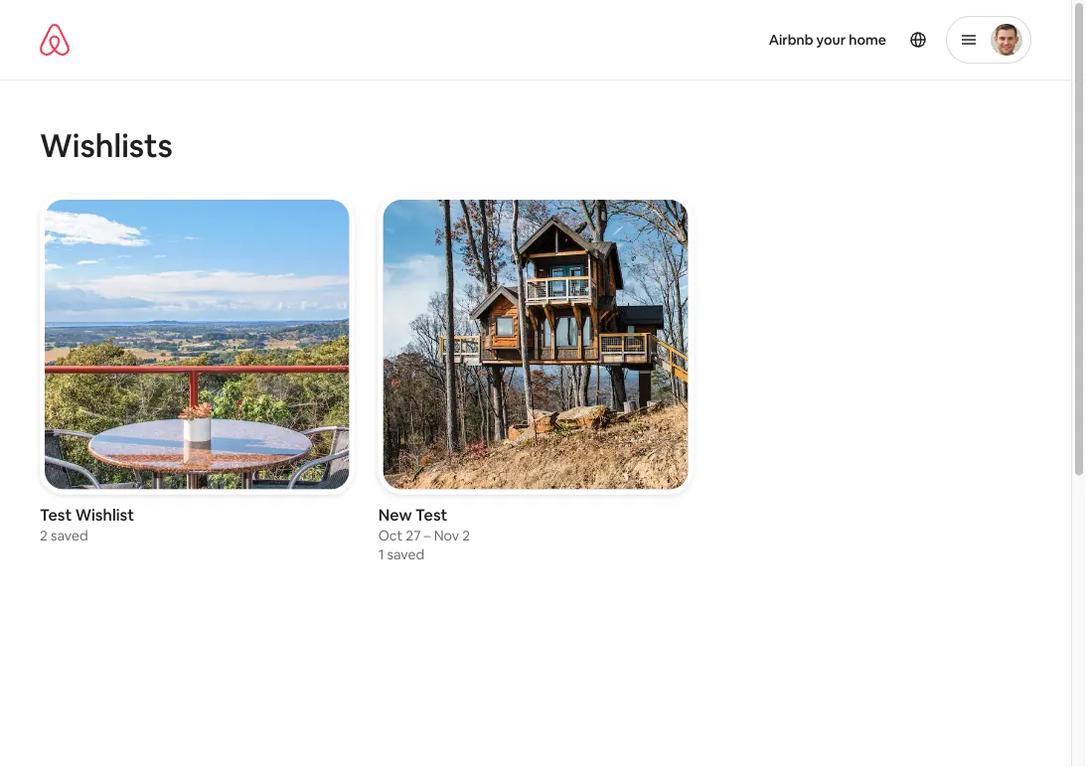 Task type: vqa. For each thing, say whether or not it's contained in the screenshot.
standout
no



Task type: describe. For each thing, give the bounding box(es) containing it.
airbnb your home link
[[757, 19, 898, 61]]

1
[[378, 545, 384, 563]]

wishlists
[[40, 124, 173, 166]]

wishlist
[[75, 505, 134, 525]]

test inside the test wishlist 2 saved
[[40, 505, 72, 525]]

your
[[816, 31, 846, 49]]

oct
[[378, 526, 403, 544]]

test wishlist 2 saved
[[40, 505, 134, 544]]

airbnb
[[769, 31, 813, 49]]

new
[[378, 505, 412, 525]]

nov
[[434, 526, 459, 544]]

saved inside the test wishlist 2 saved
[[51, 526, 88, 544]]

saved inside new test oct 27 – nov 2 1 saved
[[387, 545, 425, 563]]

airbnb your home
[[769, 31, 886, 49]]



Task type: locate. For each thing, give the bounding box(es) containing it.
0 vertical spatial saved
[[51, 526, 88, 544]]

home
[[849, 31, 886, 49]]

1 horizontal spatial 2
[[462, 526, 470, 544]]

0 horizontal spatial saved
[[51, 526, 88, 544]]

test left the wishlist
[[40, 505, 72, 525]]

saved down 27
[[387, 545, 425, 563]]

saved down the wishlist
[[51, 526, 88, 544]]

1 horizontal spatial test
[[415, 505, 447, 525]]

profile element
[[559, 0, 1031, 79]]

1 test from the left
[[40, 505, 72, 525]]

1 vertical spatial saved
[[387, 545, 425, 563]]

test inside new test oct 27 – nov 2 1 saved
[[415, 505, 447, 525]]

2 test from the left
[[415, 505, 447, 525]]

0 horizontal spatial 2
[[40, 526, 48, 544]]

2
[[40, 526, 48, 544], [462, 526, 470, 544]]

–
[[424, 526, 431, 544]]

test up –
[[415, 505, 447, 525]]

2 inside the test wishlist 2 saved
[[40, 526, 48, 544]]

1 horizontal spatial saved
[[387, 545, 425, 563]]

2 inside new test oct 27 – nov 2 1 saved
[[462, 526, 470, 544]]

0 horizontal spatial test
[[40, 505, 72, 525]]

1 2 from the left
[[40, 526, 48, 544]]

2 2 from the left
[[462, 526, 470, 544]]

test
[[40, 505, 72, 525], [415, 505, 447, 525]]

saved
[[51, 526, 88, 544], [387, 545, 425, 563]]

27
[[406, 526, 421, 544]]

new test oct 27 – nov 2 1 saved
[[378, 505, 470, 563]]



